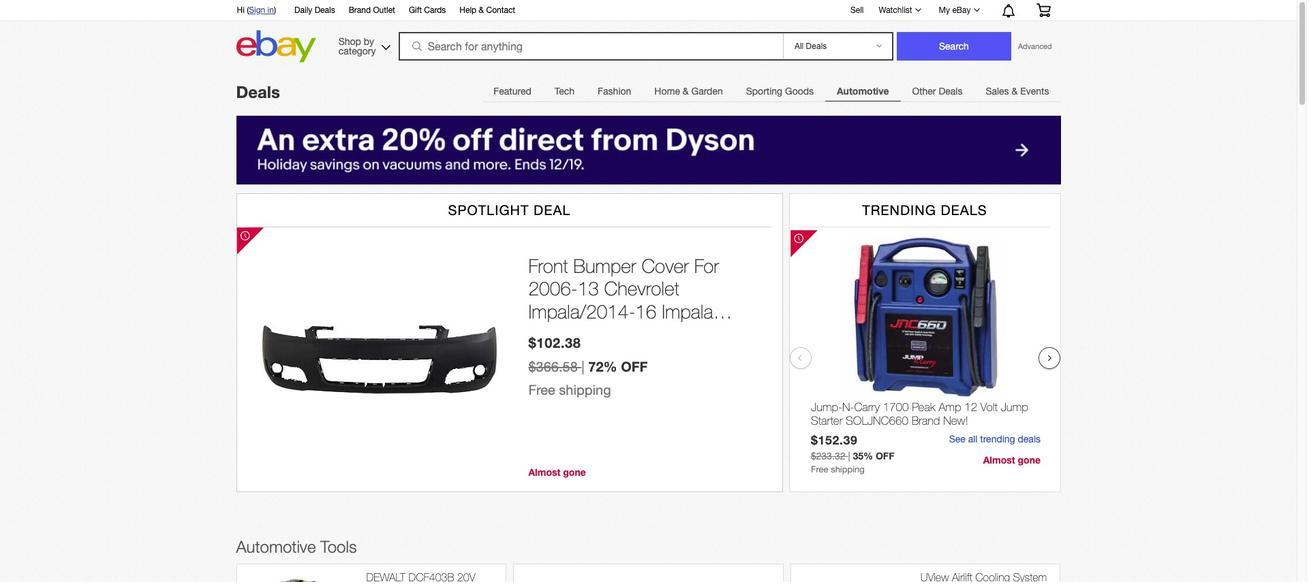 Task type: vqa. For each thing, say whether or not it's contained in the screenshot.
top Almost gone
yes



Task type: locate. For each thing, give the bounding box(es) containing it.
tech
[[555, 86, 575, 97]]

off inside $233.32 | 35% off free shipping
[[876, 451, 894, 462]]

1 horizontal spatial gone
[[1018, 455, 1040, 466]]

impala/2014-
[[529, 301, 635, 323]]

1 vertical spatial almost
[[529, 467, 561, 478]]

daily deals
[[295, 5, 335, 15]]

12
[[964, 401, 977, 414]]

1 horizontal spatial shipping
[[831, 465, 864, 475]]

tech link
[[543, 78, 586, 105]]

| inside $233.32 | 35% off free shipping
[[848, 451, 850, 462]]

0 horizontal spatial off
[[621, 358, 648, 375]]

trending deals
[[862, 202, 988, 218]]

shipping
[[559, 382, 611, 398], [831, 465, 864, 475]]

free
[[529, 382, 555, 398], [811, 465, 828, 475]]

1 vertical spatial shipping
[[831, 465, 864, 475]]

shipping down 35%
[[831, 465, 864, 475]]

deal
[[534, 202, 571, 218]]

brand down peak on the right bottom of page
[[911, 415, 940, 428]]

1 vertical spatial off
[[876, 451, 894, 462]]

watchlist link
[[871, 2, 927, 18]]

automotive for automotive
[[837, 85, 889, 97]]

tools
[[320, 538, 357, 557]]

& right home
[[683, 86, 689, 97]]

0 vertical spatial almost gone
[[983, 455, 1040, 466]]

off for 72%
[[621, 358, 648, 375]]

free down the '$366.58'
[[529, 382, 555, 398]]

deals
[[315, 5, 335, 15], [236, 82, 280, 102], [939, 86, 963, 97], [941, 202, 988, 218]]

automotive link
[[825, 78, 901, 105]]

1 vertical spatial automotive
[[236, 538, 316, 557]]

see all trending deals link
[[949, 434, 1040, 445]]

carry
[[854, 401, 880, 414]]

my ebay link
[[931, 2, 986, 18]]

1 horizontal spatial automotive
[[837, 85, 889, 97]]

(
[[247, 5, 249, 15]]

0 horizontal spatial &
[[479, 5, 484, 15]]

help
[[460, 5, 477, 15]]

n-
[[842, 401, 854, 414]]

free shipping
[[529, 382, 611, 398]]

bumper
[[573, 255, 636, 277]]

automotive left tools
[[236, 538, 316, 557]]

0 vertical spatial gone
[[1018, 455, 1040, 466]]

& inside account navigation
[[479, 5, 484, 15]]

advanced link
[[1011, 33, 1059, 60]]

1 vertical spatial |
[[848, 451, 850, 462]]

0 vertical spatial |
[[582, 359, 585, 375]]

home & garden link
[[643, 78, 735, 105]]

0 horizontal spatial brand
[[349, 5, 371, 15]]

daily deals link
[[295, 3, 335, 18]]

chevrolet
[[604, 278, 679, 300]]

fashion link
[[586, 78, 643, 105]]

almost
[[983, 455, 1015, 466], [529, 467, 561, 478]]

| left 35%
[[848, 451, 850, 462]]

1 horizontal spatial brand
[[911, 415, 940, 428]]

1 vertical spatial almost gone
[[529, 467, 586, 478]]

deals for other
[[939, 86, 963, 97]]

0 horizontal spatial almost gone
[[529, 467, 586, 478]]

0 horizontal spatial gone
[[563, 467, 586, 478]]

0 vertical spatial automotive
[[837, 85, 889, 97]]

& right sales
[[1012, 86, 1018, 97]]

sales & events
[[986, 86, 1049, 97]]

deals inside automotive "menu bar"
[[939, 86, 963, 97]]

1 horizontal spatial almost gone
[[983, 455, 1040, 466]]

0 vertical spatial shipping
[[559, 382, 611, 398]]

| left 72%
[[582, 359, 585, 375]]

automotive
[[837, 85, 889, 97], [236, 538, 316, 557]]

13
[[578, 278, 599, 300]]

shipping down $366.58 | 72% off
[[559, 382, 611, 398]]

&
[[479, 5, 484, 15], [683, 86, 689, 97], [1012, 86, 1018, 97]]

0 vertical spatial free
[[529, 382, 555, 398]]

jump-n-carry 1700 peak amp 12 volt jump starter soljnc660 brand new!
[[811, 401, 1028, 428]]

front bumper cover for 2006-13 chevrolet impala/2014-16 impala limited primed
[[529, 255, 719, 346]]

sell link
[[844, 5, 870, 15]]

& for events
[[1012, 86, 1018, 97]]

automotive left other
[[837, 85, 889, 97]]

2006-
[[529, 278, 578, 300]]

0 horizontal spatial shipping
[[559, 382, 611, 398]]

1 horizontal spatial almost
[[983, 455, 1015, 466]]

1 vertical spatial free
[[811, 465, 828, 475]]

0 vertical spatial off
[[621, 358, 648, 375]]

deals inside account navigation
[[315, 5, 335, 15]]

almost for front bumper cover for 2006-13 chevrolet impala/2014-16 impala limited primed
[[529, 467, 561, 478]]

sign in link
[[249, 5, 274, 15]]

0 horizontal spatial almost
[[529, 467, 561, 478]]

|
[[582, 359, 585, 375], [848, 451, 850, 462]]

2 horizontal spatial &
[[1012, 86, 1018, 97]]

0 horizontal spatial |
[[582, 359, 585, 375]]

almost gone for jump-n-carry 1700 peak amp 12 volt jump starter soljnc660 brand new!
[[983, 455, 1040, 466]]

see
[[949, 434, 965, 445]]

brand
[[349, 5, 371, 15], [911, 415, 940, 428]]

other deals link
[[901, 78, 974, 105]]

ebay
[[952, 5, 971, 15]]

& for garden
[[683, 86, 689, 97]]

None submit
[[897, 32, 1011, 61]]

brand left outlet
[[349, 5, 371, 15]]

gift
[[409, 5, 422, 15]]

fashion
[[598, 86, 631, 97]]

1 horizontal spatial &
[[683, 86, 689, 97]]

watchlist
[[879, 5, 912, 15]]

my ebay
[[939, 5, 971, 15]]

brand outlet link
[[349, 3, 395, 18]]

front bumper cover for 2006-13 chevrolet impala/2014-16 impala limited primed link
[[529, 255, 769, 346]]

1 horizontal spatial |
[[848, 451, 850, 462]]

your shopping cart image
[[1036, 3, 1051, 17]]

0 vertical spatial almost
[[983, 455, 1015, 466]]

$366.58 | 72% off
[[529, 358, 648, 375]]

0 vertical spatial brand
[[349, 5, 371, 15]]

72%
[[588, 358, 617, 375]]

sales & events link
[[974, 78, 1061, 105]]

off right 35%
[[876, 451, 894, 462]]

automotive tab list
[[482, 77, 1061, 105]]

| inside $366.58 | 72% off
[[582, 359, 585, 375]]

off right 72%
[[621, 358, 648, 375]]

garden
[[692, 86, 723, 97]]

0 horizontal spatial automotive
[[236, 538, 316, 557]]

1 horizontal spatial free
[[811, 465, 828, 475]]

free down $233.32
[[811, 465, 828, 475]]

1 horizontal spatial off
[[876, 451, 894, 462]]

1 vertical spatial gone
[[563, 467, 586, 478]]

automotive for automotive tools
[[236, 538, 316, 557]]

an extra 20% off direct from dyson holiday savings on vacuums and more. ends 12/19. image
[[236, 116, 1061, 185]]

& right 'help'
[[479, 5, 484, 15]]

advanced
[[1018, 42, 1052, 50]]

automotive inside "menu bar"
[[837, 85, 889, 97]]

1 vertical spatial brand
[[911, 415, 940, 428]]

automotive menu bar
[[482, 77, 1061, 105]]



Task type: describe. For each thing, give the bounding box(es) containing it.
brand outlet
[[349, 5, 395, 15]]

help & contact
[[460, 5, 515, 15]]

gone for jump-n-carry 1700 peak amp 12 volt jump starter soljnc660 brand new!
[[1018, 455, 1040, 466]]

other deals
[[912, 86, 963, 97]]

new!
[[943, 415, 968, 428]]

$366.58
[[529, 359, 578, 375]]

trending
[[862, 202, 936, 218]]

outlet
[[373, 5, 395, 15]]

sell
[[851, 5, 864, 15]]

almost for jump-n-carry 1700 peak amp 12 volt jump starter soljnc660 brand new!
[[983, 455, 1015, 466]]

featured
[[494, 86, 531, 97]]

impala
[[662, 301, 713, 323]]

$233.32
[[811, 451, 845, 462]]

gift cards link
[[409, 3, 446, 18]]

goods
[[785, 86, 814, 97]]

$152.39
[[811, 434, 857, 448]]

$102.38
[[529, 334, 581, 351]]

shop by category banner
[[229, 0, 1061, 66]]

soljnc660
[[846, 415, 908, 428]]

off for 35%
[[876, 451, 894, 462]]

home & garden
[[655, 86, 723, 97]]

hi ( sign in )
[[237, 5, 276, 15]]

automotive tools
[[236, 538, 357, 557]]

starter
[[811, 415, 842, 428]]

by
[[364, 36, 374, 47]]

all
[[968, 434, 977, 445]]

events
[[1021, 86, 1049, 97]]

contact
[[486, 5, 515, 15]]

spotlight
[[448, 202, 529, 218]]

cover
[[642, 255, 689, 277]]

deals for daily
[[315, 5, 335, 15]]

deals
[[1018, 434, 1040, 445]]

jump-
[[811, 401, 842, 414]]

sporting
[[746, 86, 783, 97]]

other
[[912, 86, 936, 97]]

shop by category button
[[332, 30, 394, 60]]

primed
[[590, 324, 645, 346]]

gift cards
[[409, 5, 446, 15]]

0 horizontal spatial free
[[529, 382, 555, 398]]

shop
[[339, 36, 361, 47]]

home
[[655, 86, 680, 97]]

limited
[[529, 324, 585, 346]]

for
[[694, 255, 719, 277]]

1700
[[883, 401, 909, 414]]

shop by category
[[339, 36, 376, 56]]

sign
[[249, 5, 265, 15]]

16
[[635, 301, 657, 323]]

help & contact link
[[460, 3, 515, 18]]

category
[[339, 45, 376, 56]]

cards
[[424, 5, 446, 15]]

featured link
[[482, 78, 543, 105]]

35%
[[853, 451, 873, 462]]

| for 35%
[[848, 451, 850, 462]]

daily
[[295, 5, 312, 15]]

Search for anything text field
[[401, 33, 780, 59]]

deals for trending
[[941, 202, 988, 218]]

jump-n-carry 1700 peak amp 12 volt jump starter soljnc660 brand new! link
[[811, 401, 1040, 431]]

see all trending deals
[[949, 434, 1040, 445]]

volt
[[980, 401, 998, 414]]

peak
[[912, 401, 935, 414]]

hi
[[237, 5, 245, 15]]

front
[[529, 255, 568, 277]]

)
[[274, 5, 276, 15]]

shipping inside $233.32 | 35% off free shipping
[[831, 465, 864, 475]]

none submit inside shop by category banner
[[897, 32, 1011, 61]]

my
[[939, 5, 950, 15]]

gone for front bumper cover for 2006-13 chevrolet impala/2014-16 impala limited primed
[[563, 467, 586, 478]]

trending
[[980, 434, 1015, 445]]

almost gone for front bumper cover for 2006-13 chevrolet impala/2014-16 impala limited primed
[[529, 467, 586, 478]]

in
[[268, 5, 274, 15]]

sporting goods
[[746, 86, 814, 97]]

brand inside jump-n-carry 1700 peak amp 12 volt jump starter soljnc660 brand new!
[[911, 415, 940, 428]]

$233.32 | 35% off free shipping
[[811, 451, 894, 475]]

jump
[[1001, 401, 1028, 414]]

sales
[[986, 86, 1009, 97]]

deals link
[[236, 82, 280, 102]]

sporting goods link
[[735, 78, 825, 105]]

free inside $233.32 | 35% off free shipping
[[811, 465, 828, 475]]

& for contact
[[479, 5, 484, 15]]

amp
[[939, 401, 961, 414]]

account navigation
[[229, 0, 1061, 21]]

spotlight deal
[[448, 202, 571, 218]]

| for 72%
[[582, 359, 585, 375]]

brand inside account navigation
[[349, 5, 371, 15]]



